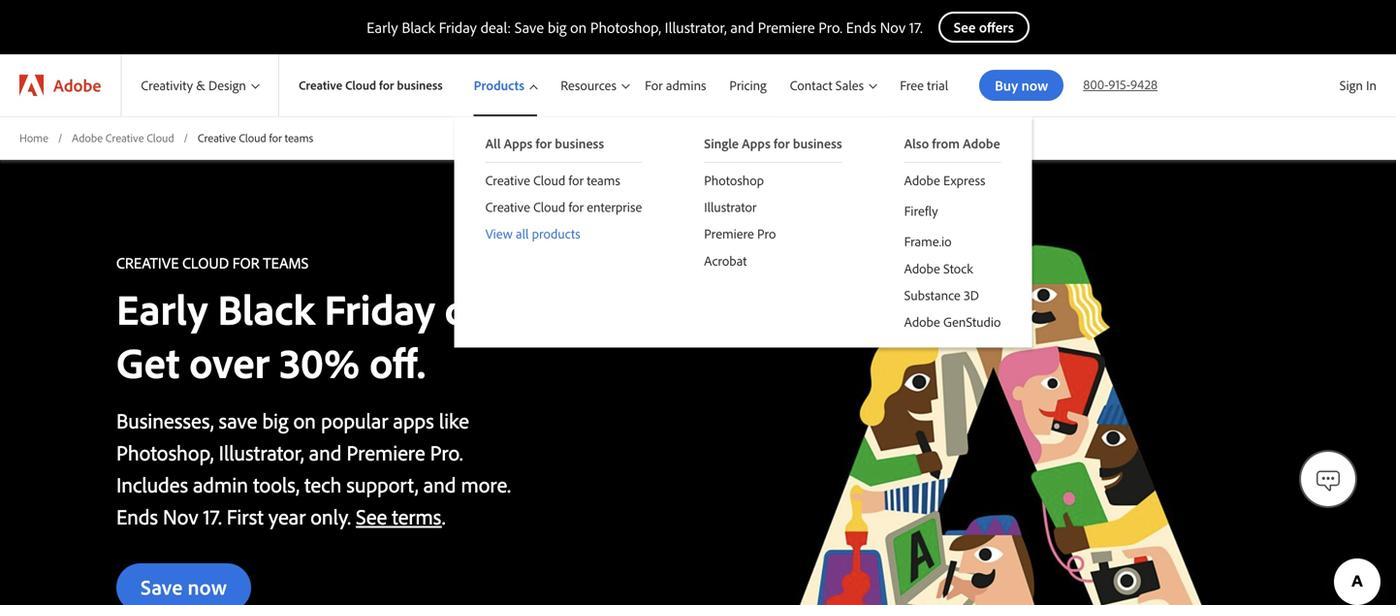 Task type: locate. For each thing, give the bounding box(es) containing it.
save
[[219, 407, 257, 434]]

17. up 'free'
[[910, 17, 923, 37]]

express
[[944, 172, 986, 189]]

premiere down illustrator
[[704, 225, 754, 242]]

for
[[233, 253, 260, 272]]

photoshop, inside businesses, save big on popular apps like photoshop, illustrator, and premiere pro. includes admin tools, tech support, and more. ends nov 17. first year only.
[[116, 439, 214, 466]]

business for creative cloud for business
[[397, 77, 443, 93]]

teams
[[285, 130, 313, 145], [587, 172, 620, 189]]

business left products popup button
[[397, 77, 443, 93]]

800-
[[1084, 76, 1109, 93]]

adobe
[[53, 74, 101, 96], [72, 130, 103, 145], [963, 135, 1001, 152], [904, 172, 941, 189], [904, 260, 941, 277], [904, 313, 941, 330]]

creative down all
[[485, 172, 530, 189]]

0 vertical spatial black
[[402, 17, 435, 37]]

also from adobe
[[904, 135, 1001, 152]]

teams up enterprise
[[587, 172, 620, 189]]

and up 'tech'
[[309, 439, 342, 466]]

0 vertical spatial friday
[[439, 17, 477, 37]]

for
[[379, 77, 394, 93], [269, 130, 282, 145], [536, 135, 552, 152], [774, 135, 790, 152], [569, 172, 584, 189], [569, 198, 584, 215]]

and for nov
[[731, 17, 754, 37]]

0 vertical spatial save
[[515, 17, 544, 37]]

adobe creative cloud link
[[72, 130, 174, 146]]

0 horizontal spatial 17.
[[203, 503, 222, 530]]

ends down includes
[[116, 503, 158, 530]]

0 vertical spatial and
[[731, 17, 754, 37]]

premiere pro
[[704, 225, 776, 242]]

sign
[[1340, 77, 1364, 94]]

pro
[[757, 225, 776, 242]]

0 vertical spatial premiere
[[758, 17, 815, 37]]

cloud
[[345, 77, 376, 93], [147, 130, 174, 145], [239, 130, 266, 145], [534, 172, 566, 189], [534, 198, 566, 215]]

2 vertical spatial premiere
[[347, 439, 425, 466]]

illustrator, up admins
[[665, 17, 727, 37]]

contact sales button
[[779, 54, 889, 116]]

home
[[19, 130, 48, 145]]

1 horizontal spatial photoshop,
[[591, 17, 661, 37]]

0 vertical spatial early
[[367, 17, 398, 37]]

apps for single
[[742, 135, 771, 152]]

and up the pricing
[[731, 17, 754, 37]]

adobe down substance
[[904, 313, 941, 330]]

nov up 'free'
[[880, 17, 906, 37]]

creative right the design
[[299, 77, 343, 93]]

adobe down frame.io
[[904, 260, 941, 277]]

save left now
[[141, 573, 183, 600]]

apps right single
[[742, 135, 771, 152]]

contact
[[790, 77, 833, 94]]

0 horizontal spatial apps
[[504, 135, 533, 152]]

adobe for adobe express
[[904, 172, 941, 189]]

black up creative cloud for business
[[402, 17, 435, 37]]

0 horizontal spatial premiere
[[347, 439, 425, 466]]

pro. for businesses, save big on popular apps like photoshop, illustrator, and premiere pro. includes admin tools, tech support, and more. ends nov 17. first year only.
[[430, 439, 463, 466]]

on left popular
[[293, 407, 316, 434]]

sales
[[836, 77, 864, 94]]

view all products link
[[454, 220, 673, 247]]

photoshop, for deal:
[[591, 17, 661, 37]]

0 horizontal spatial early
[[116, 282, 208, 335]]

1 vertical spatial and
[[309, 439, 342, 466]]

creativity & design button
[[122, 54, 278, 116]]

0 vertical spatial illustrator,
[[665, 17, 727, 37]]

1 horizontal spatial big
[[548, 17, 567, 37]]

illustrator,
[[665, 17, 727, 37], [219, 439, 304, 466]]

free trial
[[900, 77, 949, 94]]

business for single apps for business
[[793, 135, 842, 152]]

0 vertical spatial photoshop,
[[591, 17, 661, 37]]

1 horizontal spatial creative cloud for teams
[[485, 172, 620, 189]]

business inside creative cloud for business link
[[397, 77, 443, 93]]

off.
[[370, 335, 426, 389]]

admin
[[193, 471, 248, 498]]

17. inside businesses, save big on popular apps like photoshop, illustrator, and premiere pro. includes admin tools, tech support, and more. ends nov 17. first year only.
[[203, 503, 222, 530]]

0 horizontal spatial big
[[262, 407, 289, 434]]

creative inside creative cloud for enterprise link
[[485, 198, 530, 215]]

photoshop,
[[591, 17, 661, 37], [116, 439, 214, 466]]

1 horizontal spatial save
[[515, 17, 544, 37]]

creativity
[[141, 77, 193, 94]]

photoshop, for on
[[116, 439, 214, 466]]

adobe for adobe creative cloud
[[72, 130, 103, 145]]

0 horizontal spatial and
[[309, 439, 342, 466]]

creative for creative cloud for enterprise link
[[485, 198, 530, 215]]

substance
[[904, 286, 961, 303]]

creative cloud for teams early black friday deal. get over 30% off.
[[116, 253, 541, 389]]

save now
[[141, 573, 227, 600]]

1 horizontal spatial early
[[367, 17, 398, 37]]

1 apps from the left
[[504, 135, 533, 152]]

2 horizontal spatial business
[[793, 135, 842, 152]]

0 horizontal spatial illustrator,
[[219, 439, 304, 466]]

1 vertical spatial early
[[116, 282, 208, 335]]

black down teams
[[218, 282, 315, 335]]

sign in button
[[1336, 69, 1381, 102]]

1 vertical spatial big
[[262, 407, 289, 434]]

0 horizontal spatial teams
[[285, 130, 313, 145]]

acrobat link
[[673, 247, 873, 274]]

creative down creativity
[[106, 130, 144, 145]]

products button
[[454, 54, 541, 116]]

adobe express link
[[873, 163, 1032, 194]]

1 vertical spatial 17.
[[203, 503, 222, 530]]

0 horizontal spatial on
[[293, 407, 316, 434]]

1 vertical spatial teams
[[587, 172, 620, 189]]

premiere up 'support,'
[[347, 439, 425, 466]]

pro. up contact sales
[[819, 17, 843, 37]]

30%
[[279, 335, 360, 389]]

creative inside creative cloud for business link
[[299, 77, 343, 93]]

pro. inside businesses, save big on popular apps like photoshop, illustrator, and premiere pro. includes admin tools, tech support, and more. ends nov 17. first year only.
[[430, 439, 463, 466]]

big right save
[[262, 407, 289, 434]]

premiere up contact
[[758, 17, 815, 37]]

black inside creative cloud for teams early black friday deal. get over 30% off.
[[218, 282, 315, 335]]

creative cloud for business
[[299, 77, 443, 93]]

products
[[474, 77, 525, 94]]

1 horizontal spatial ends
[[846, 17, 877, 37]]

0 vertical spatial pro.
[[819, 17, 843, 37]]

substance 3d link
[[873, 282, 1032, 308]]

apps for all
[[504, 135, 533, 152]]

1 horizontal spatial friday
[[439, 17, 477, 37]]

early inside creative cloud for teams early black friday deal. get over 30% off.
[[116, 282, 208, 335]]

ends inside businesses, save big on popular apps like photoshop, illustrator, and premiere pro. includes admin tools, tech support, and more. ends nov 17. first year only.
[[116, 503, 158, 530]]

0 horizontal spatial pro.
[[430, 439, 463, 466]]

2 vertical spatial and
[[424, 471, 456, 498]]

0 vertical spatial creative cloud for teams
[[198, 130, 313, 145]]

17. left the first
[[203, 503, 222, 530]]

0 vertical spatial 17.
[[910, 17, 923, 37]]

early down creative
[[116, 282, 208, 335]]

1 horizontal spatial apps
[[742, 135, 771, 152]]

frame.io link
[[873, 224, 1032, 255]]

1 vertical spatial black
[[218, 282, 315, 335]]

adobe inside adobe express link
[[904, 172, 941, 189]]

adobe inside adobe genstudio link
[[904, 313, 941, 330]]

creative cloud for business link
[[279, 54, 454, 116]]

business up photoshop link
[[793, 135, 842, 152]]

0 horizontal spatial creative cloud for teams
[[198, 130, 313, 145]]

adobe inside adobe stock link
[[904, 260, 941, 277]]

early
[[367, 17, 398, 37], [116, 282, 208, 335]]

premiere pro link
[[673, 220, 873, 247]]

terms
[[392, 503, 442, 530]]

businesses,
[[116, 407, 214, 434]]

ends up sales at the top of page
[[846, 17, 877, 37]]

see
[[356, 503, 387, 530]]

adobe right home
[[72, 130, 103, 145]]

0 horizontal spatial friday
[[324, 282, 435, 335]]

single
[[704, 135, 739, 152]]

0 horizontal spatial nov
[[163, 503, 198, 530]]

1 vertical spatial photoshop,
[[116, 439, 214, 466]]

on up resources dropdown button in the top of the page
[[570, 17, 587, 37]]

1 vertical spatial nov
[[163, 503, 198, 530]]

1 vertical spatial illustrator,
[[219, 439, 304, 466]]

0 vertical spatial big
[[548, 17, 567, 37]]

illustrator, up "tools,"
[[219, 439, 304, 466]]

1 horizontal spatial premiere
[[704, 225, 754, 242]]

big right deal:
[[548, 17, 567, 37]]

adobe creative cloud
[[72, 130, 174, 145]]

on
[[570, 17, 587, 37], [293, 407, 316, 434]]

0 horizontal spatial black
[[218, 282, 315, 335]]

premiere
[[758, 17, 815, 37], [704, 225, 754, 242], [347, 439, 425, 466]]

adobe right from
[[963, 135, 1001, 152]]

creative cloud for teams up creative cloud for enterprise
[[485, 172, 620, 189]]

save now link
[[116, 563, 251, 605]]

sign in
[[1340, 77, 1377, 94]]

1 horizontal spatial illustrator,
[[665, 17, 727, 37]]

photoshop link
[[673, 163, 873, 194]]

apps
[[504, 135, 533, 152], [742, 135, 771, 152]]

premiere inside businesses, save big on popular apps like photoshop, illustrator, and premiere pro. includes admin tools, tech support, and more. ends nov 17. first year only.
[[347, 439, 425, 466]]

0 vertical spatial nov
[[880, 17, 906, 37]]

0 horizontal spatial business
[[397, 77, 443, 93]]

2 horizontal spatial premiere
[[758, 17, 815, 37]]

adobe up adobe creative cloud on the left top of the page
[[53, 74, 101, 96]]

1 vertical spatial pro.
[[430, 439, 463, 466]]

trial
[[927, 77, 949, 94]]

creative cloud for teams down the design
[[198, 130, 313, 145]]

illustrator, inside businesses, save big on popular apps like photoshop, illustrator, and premiere pro. includes admin tools, tech support, and more. ends nov 17. first year only.
[[219, 439, 304, 466]]

teams down creative cloud for business link
[[285, 130, 313, 145]]

creative down the design
[[198, 130, 236, 145]]

photoshop, down businesses,
[[116, 439, 214, 466]]

big
[[548, 17, 567, 37], [262, 407, 289, 434]]

0 horizontal spatial ends
[[116, 503, 158, 530]]

pricing
[[730, 77, 767, 94]]

1 vertical spatial friday
[[324, 282, 435, 335]]

apps right all
[[504, 135, 533, 152]]

1 horizontal spatial on
[[570, 17, 587, 37]]

2 apps from the left
[[742, 135, 771, 152]]

1 vertical spatial on
[[293, 407, 316, 434]]

1 horizontal spatial pro.
[[819, 17, 843, 37]]

tools,
[[253, 471, 300, 498]]

nov down includes
[[163, 503, 198, 530]]

pro. for early black friday deal: save big on photoshop, illustrator, and premiere pro. ends nov 17.
[[819, 17, 843, 37]]

creative cloud for enterprise
[[485, 198, 642, 215]]

1 vertical spatial save
[[141, 573, 183, 600]]

1 vertical spatial ends
[[116, 503, 158, 530]]

early up creative cloud for business
[[367, 17, 398, 37]]

business up creative cloud for teams link
[[555, 135, 604, 152]]

also
[[904, 135, 929, 152]]

1 horizontal spatial nov
[[880, 17, 906, 37]]

cloud for creative cloud for enterprise link
[[534, 198, 566, 215]]

photoshop, up for
[[591, 17, 661, 37]]

nov
[[880, 17, 906, 37], [163, 503, 198, 530]]

1 vertical spatial creative cloud for teams
[[485, 172, 620, 189]]

products
[[532, 225, 581, 242]]

1 horizontal spatial business
[[555, 135, 604, 152]]

adobe inside adobe creative cloud link
[[72, 130, 103, 145]]

adobe up firefly
[[904, 172, 941, 189]]

creative cloud for teams link
[[454, 163, 673, 194]]

save right deal:
[[515, 17, 544, 37]]

ends
[[846, 17, 877, 37], [116, 503, 158, 530]]

year
[[269, 503, 306, 530]]

creative
[[116, 253, 179, 272]]

and up .
[[424, 471, 456, 498]]

for inside creative cloud for teams link
[[569, 172, 584, 189]]

on inside businesses, save big on popular apps like photoshop, illustrator, and premiere pro. includes admin tools, tech support, and more. ends nov 17. first year only.
[[293, 407, 316, 434]]

0 horizontal spatial photoshop,
[[116, 439, 214, 466]]

creative inside creative cloud for teams link
[[485, 172, 530, 189]]

pro. down like
[[430, 439, 463, 466]]

friday
[[439, 17, 477, 37], [324, 282, 435, 335]]

2 horizontal spatial and
[[731, 17, 754, 37]]

creative
[[299, 77, 343, 93], [106, 130, 144, 145], [198, 130, 236, 145], [485, 172, 530, 189], [485, 198, 530, 215]]

creative up 'view'
[[485, 198, 530, 215]]

adobe inside adobe link
[[53, 74, 101, 96]]



Task type: vqa. For each thing, say whether or not it's contained in the screenshot.
the apps to try element
no



Task type: describe. For each thing, give the bounding box(es) containing it.
.
[[442, 503, 446, 530]]

for inside creative cloud for business link
[[379, 77, 394, 93]]

800-915-9428 link
[[1084, 76, 1158, 93]]

pricing link
[[718, 54, 779, 116]]

admins
[[666, 77, 706, 94]]

home link
[[19, 130, 48, 146]]

adobe for adobe stock
[[904, 260, 941, 277]]

firefly link
[[873, 194, 1032, 224]]

915-
[[1109, 76, 1131, 93]]

creative inside adobe creative cloud link
[[106, 130, 144, 145]]

1 vertical spatial premiere
[[704, 225, 754, 242]]

tech
[[305, 471, 342, 498]]

all
[[516, 225, 529, 242]]

cloud
[[182, 253, 229, 272]]

illustrator link
[[673, 194, 873, 220]]

&
[[196, 77, 205, 94]]

free
[[900, 77, 924, 94]]

in
[[1367, 77, 1377, 94]]

big inside businesses, save big on popular apps like photoshop, illustrator, and premiere pro. includes admin tools, tech support, and more. ends nov 17. first year only.
[[262, 407, 289, 434]]

businesses, save big on popular apps like photoshop, illustrator, and premiere pro. includes admin tools, tech support, and more. ends nov 17. first year only.
[[116, 407, 511, 530]]

genstudio
[[944, 313, 1001, 330]]

0 vertical spatial on
[[570, 17, 587, 37]]

early black friday deal: save big on photoshop, illustrator, and premiere pro. ends nov 17.
[[367, 17, 923, 37]]

photoshop
[[704, 172, 764, 189]]

all
[[485, 135, 501, 152]]

enterprise
[[587, 198, 642, 215]]

get
[[116, 335, 180, 389]]

for admins link
[[633, 54, 718, 116]]

acrobat
[[704, 252, 747, 269]]

creativity & design
[[141, 77, 246, 94]]

from
[[932, 135, 960, 152]]

1 horizontal spatial black
[[402, 17, 435, 37]]

1 horizontal spatial teams
[[587, 172, 620, 189]]

stock
[[944, 260, 974, 277]]

frame.io
[[904, 233, 952, 250]]

deal.
[[445, 282, 531, 335]]

firefly
[[904, 202, 938, 219]]

adobe express
[[904, 172, 986, 189]]

nov inside businesses, save big on popular apps like photoshop, illustrator, and premiere pro. includes admin tools, tech support, and more. ends nov 17. first year only.
[[163, 503, 198, 530]]

creative for creative cloud for business link
[[299, 77, 343, 93]]

view all products
[[485, 225, 581, 242]]

more.
[[461, 471, 511, 498]]

1 horizontal spatial 17.
[[910, 17, 923, 37]]

cloud for creative cloud for business link
[[345, 77, 376, 93]]

for inside creative cloud for enterprise link
[[569, 198, 584, 215]]

adobe link
[[0, 54, 121, 116]]

adobe for adobe
[[53, 74, 101, 96]]

design
[[209, 77, 246, 94]]

popular
[[321, 407, 388, 434]]

cloud for creative cloud for teams link
[[534, 172, 566, 189]]

for
[[645, 77, 663, 94]]

see terms link
[[356, 503, 442, 530]]

support,
[[347, 471, 419, 498]]

resources button
[[541, 54, 633, 116]]

friday inside creative cloud for teams early black friday deal. get over 30% off.
[[324, 282, 435, 335]]

business for all apps for business
[[555, 135, 604, 152]]

creative for creative cloud for teams link
[[485, 172, 530, 189]]

contact sales
[[790, 77, 864, 94]]

adobe stock
[[904, 260, 974, 277]]

adobe for adobe genstudio
[[904, 313, 941, 330]]

illustrator, for save
[[665, 17, 727, 37]]

800-915-9428
[[1084, 76, 1158, 93]]

deal:
[[481, 17, 511, 37]]

all apps for business
[[485, 135, 604, 152]]

only.
[[311, 503, 351, 530]]

1 horizontal spatial and
[[424, 471, 456, 498]]

adobe genstudio link
[[873, 308, 1032, 335]]

view
[[485, 225, 513, 242]]

0 vertical spatial ends
[[846, 17, 877, 37]]

apps
[[393, 407, 434, 434]]

3d
[[964, 286, 979, 303]]

and for admin
[[309, 439, 342, 466]]

single apps for business
[[704, 135, 842, 152]]

teams
[[263, 253, 309, 272]]

first
[[227, 503, 264, 530]]

over
[[189, 335, 270, 389]]

illustrator, for popular
[[219, 439, 304, 466]]

free trial link
[[889, 54, 960, 116]]

premiere for businesses, save big on popular apps like photoshop, illustrator, and premiere pro. includes admin tools, tech support, and more. ends nov 17. first year only.
[[347, 439, 425, 466]]

substance 3d
[[904, 286, 979, 303]]

now
[[188, 573, 227, 600]]

0 vertical spatial teams
[[285, 130, 313, 145]]

premiere for early black friday deal: save big on photoshop, illustrator, and premiere pro. ends nov 17.
[[758, 17, 815, 37]]

includes
[[116, 471, 188, 498]]

resources
[[561, 77, 617, 94]]

illustrator
[[704, 198, 757, 215]]

0 horizontal spatial save
[[141, 573, 183, 600]]

adobe stock link
[[873, 255, 1032, 282]]

like
[[439, 407, 469, 434]]

9428
[[1131, 76, 1158, 93]]



